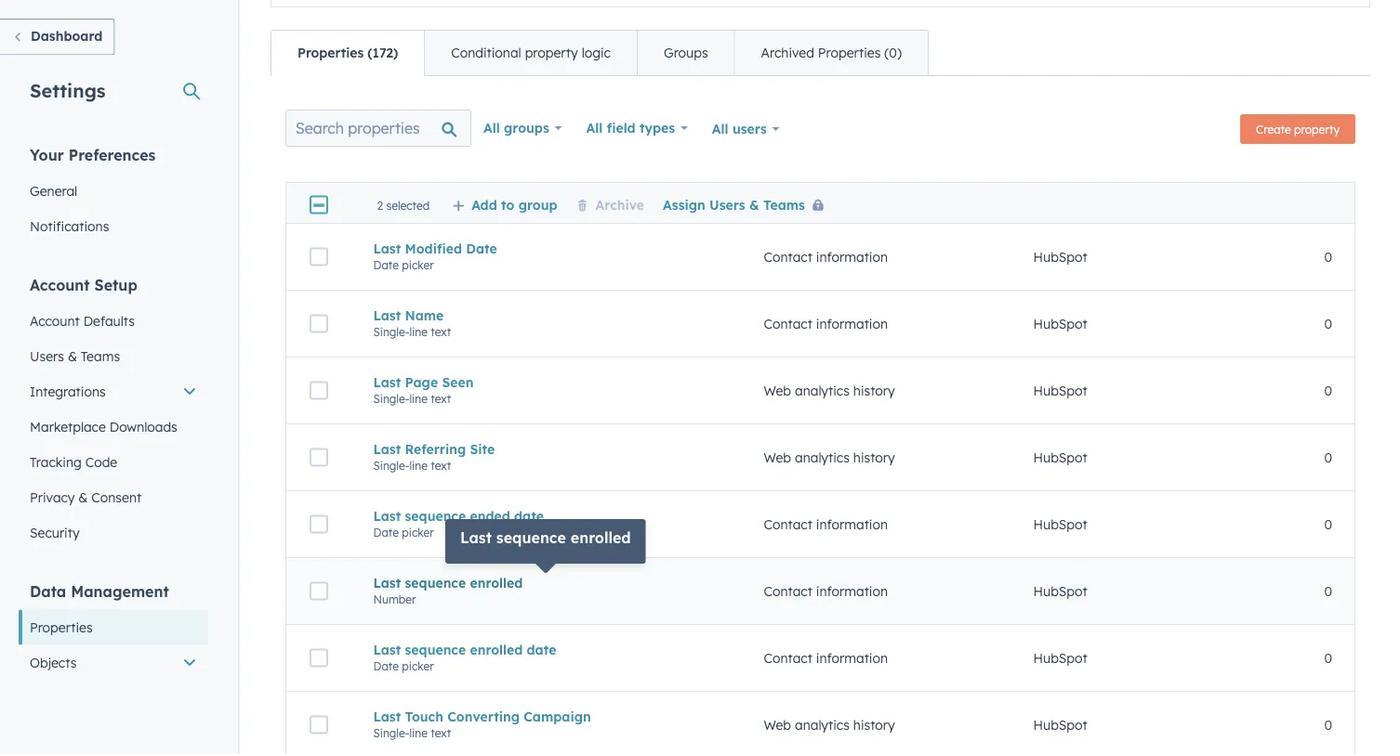 Task type: describe. For each thing, give the bounding box(es) containing it.
downloads
[[109, 419, 177, 435]]

property for conditional
[[525, 45, 578, 61]]

(0)
[[884, 45, 902, 61]]

archive
[[596, 196, 644, 213]]

marketplace
[[30, 419, 106, 435]]

site
[[470, 441, 495, 458]]

last name single-line text
[[373, 308, 451, 339]]

last for last sequence ended date date picker
[[373, 508, 401, 525]]

all groups button
[[471, 110, 574, 147]]

properties for properties
[[30, 620, 93, 636]]

general link
[[19, 173, 208, 209]]

add to group
[[472, 196, 557, 213]]

selected
[[386, 198, 430, 212]]

contact for last sequence ended date
[[764, 517, 812, 533]]

users
[[733, 121, 767, 137]]

privacy & consent
[[30, 490, 141, 506]]

last referring site button
[[373, 441, 719, 458]]

date down 2 at top
[[373, 258, 399, 272]]

text inside last touch converting campaign single-line text
[[431, 727, 451, 741]]

information for last sequence ended date
[[816, 517, 888, 533]]

archived
[[761, 45, 814, 61]]

contact for last modified date
[[764, 249, 812, 265]]

last for last touch converting campaign single-line text
[[373, 709, 401, 725]]

ended
[[470, 508, 510, 525]]

last for last sequence enrolled date date picker
[[373, 642, 401, 658]]

0 for last touch converting campaign
[[1324, 718, 1332, 734]]

last sequence ended date date picker
[[373, 508, 544, 540]]

0 for last sequence enrolled
[[1324, 584, 1332, 600]]

all users button
[[700, 110, 792, 149]]

assign
[[663, 196, 705, 213]]

web for last page seen
[[764, 383, 791, 399]]

archived properties (0)
[[761, 45, 902, 61]]

your preferences element
[[19, 145, 208, 244]]

field
[[607, 120, 636, 136]]

information for last modified date
[[816, 249, 888, 265]]

all for all users
[[712, 121, 729, 137]]

conditional property logic
[[451, 45, 611, 61]]

last sequence enrolled date button
[[373, 642, 719, 658]]

analytics for last touch converting campaign
[[795, 718, 850, 734]]

last page seen button
[[373, 374, 719, 391]]

last sequence enrolled
[[460, 529, 631, 548]]

account setup
[[30, 276, 137, 294]]

to
[[501, 196, 515, 213]]

data management
[[30, 582, 169, 601]]

last for last modified date date picker
[[373, 241, 401, 257]]

contact information for last sequence ended date
[[764, 517, 888, 533]]

add
[[472, 196, 497, 213]]

number
[[373, 593, 416, 607]]

single- inside last referring site single-line text
[[373, 459, 409, 473]]

0 for last sequence ended date
[[1324, 517, 1332, 533]]

0 vertical spatial &
[[749, 196, 759, 213]]

account setup element
[[19, 275, 208, 551]]

data
[[30, 582, 66, 601]]

hubspot for last name
[[1033, 316, 1088, 332]]

privacy & consent link
[[19, 480, 208, 516]]

enrolled for last sequence enrolled
[[571, 529, 631, 548]]

your
[[30, 146, 64, 164]]

single- inside last touch converting campaign single-line text
[[373, 727, 409, 741]]

line inside last page seen single-line text
[[409, 392, 428, 406]]

line inside "last name single-line text"
[[409, 325, 428, 339]]

privacy
[[30, 490, 75, 506]]

objects button
[[19, 646, 208, 681]]

all groups
[[483, 120, 549, 136]]

0 for last page seen
[[1324, 383, 1332, 399]]

users inside account setup element
[[30, 348, 64, 364]]

groups
[[664, 45, 708, 61]]

last sequence enrolled date date picker
[[373, 642, 556, 674]]

hubspot for last referring site
[[1033, 450, 1088, 466]]

sequence for last sequence ended date date picker
[[405, 508, 466, 525]]

all for all field types
[[586, 120, 603, 136]]

last referring site single-line text
[[373, 441, 495, 473]]

management
[[71, 582, 169, 601]]

last for last name single-line text
[[373, 308, 401, 324]]

hubspot for last touch converting campaign
[[1033, 718, 1088, 734]]

contact information for last name
[[764, 316, 888, 332]]

all field types
[[586, 120, 675, 136]]

assign users & teams
[[663, 196, 805, 213]]

setup
[[94, 276, 137, 294]]

last sequence enrolled button
[[373, 575, 719, 592]]

security
[[30, 525, 80, 541]]

last name button
[[373, 308, 719, 324]]

date inside last sequence enrolled date date picker
[[373, 660, 399, 674]]

general
[[30, 183, 77, 199]]

contact information for last sequence enrolled date
[[764, 651, 888, 667]]

objects
[[30, 655, 77, 671]]

users & teams
[[30, 348, 120, 364]]

0 for last name
[[1324, 316, 1332, 332]]

seen
[[442, 374, 474, 391]]

& for consent
[[78, 490, 88, 506]]

properties (172) link
[[271, 31, 424, 75]]

account for account defaults
[[30, 313, 80, 329]]

archived properties (0) link
[[734, 31, 928, 75]]

property for create
[[1294, 122, 1340, 136]]

conditional
[[451, 45, 521, 61]]

account for account setup
[[30, 276, 90, 294]]

last sequence enrolled number
[[373, 575, 523, 607]]

account defaults
[[30, 313, 135, 329]]

0 for last referring site
[[1324, 450, 1332, 466]]

contact information for last modified date
[[764, 249, 888, 265]]

types
[[640, 120, 675, 136]]

all field types button
[[574, 110, 700, 147]]

web analytics history for last referring site
[[764, 450, 895, 466]]

tracking code link
[[19, 445, 208, 480]]

last page seen single-line text
[[373, 374, 474, 406]]

hubspot for last sequence enrolled date
[[1033, 651, 1088, 667]]

last modified date date picker
[[373, 241, 497, 272]]

preferences
[[69, 146, 156, 164]]

defaults
[[83, 313, 135, 329]]

create property button
[[1240, 114, 1356, 144]]

web for last touch converting campaign
[[764, 718, 791, 734]]

single- inside "last name single-line text"
[[373, 325, 409, 339]]



Task type: vqa. For each thing, say whether or not it's contained in the screenshot.


Task type: locate. For each thing, give the bounding box(es) containing it.
account inside 'link'
[[30, 313, 80, 329]]

3 line from the top
[[409, 459, 428, 473]]

account up the users & teams in the left of the page
[[30, 313, 80, 329]]

0 vertical spatial picker
[[402, 258, 434, 272]]

1 vertical spatial enrolled
[[470, 575, 523, 592]]

web analytics history
[[764, 383, 895, 399], [764, 450, 895, 466], [764, 718, 895, 734]]

3 0 from the top
[[1324, 383, 1332, 399]]

2 vertical spatial &
[[78, 490, 88, 506]]

groups
[[504, 120, 549, 136]]

1 single- from the top
[[373, 325, 409, 339]]

date
[[514, 508, 544, 525], [527, 642, 556, 658]]

property
[[525, 45, 578, 61], [1294, 122, 1340, 136]]

date up last sequence enrolled at left bottom
[[514, 508, 544, 525]]

single-
[[373, 325, 409, 339], [373, 392, 409, 406], [373, 459, 409, 473], [373, 727, 409, 741]]

last up number
[[373, 575, 401, 592]]

teams down users
[[763, 196, 805, 213]]

1 vertical spatial account
[[30, 313, 80, 329]]

enrolled up converting
[[470, 642, 523, 658]]

teams
[[763, 196, 805, 213], [81, 348, 120, 364]]

date down 'add'
[[466, 241, 497, 257]]

sequence down last sequence enrolled number
[[405, 642, 466, 658]]

history for last referring site
[[853, 450, 895, 466]]

0 for last modified date
[[1324, 249, 1332, 265]]

0 vertical spatial date
[[514, 508, 544, 525]]

last for last referring site single-line text
[[373, 441, 401, 458]]

1 analytics from the top
[[795, 383, 850, 399]]

2 vertical spatial picker
[[402, 660, 434, 674]]

2 web from the top
[[764, 450, 791, 466]]

all inside popup button
[[483, 120, 500, 136]]

& up the integrations at the bottom of page
[[68, 348, 77, 364]]

last inside last sequence enrolled date date picker
[[373, 642, 401, 658]]

1 history from the top
[[853, 383, 895, 399]]

enrolled inside last sequence enrolled date date picker
[[470, 642, 523, 658]]

0 horizontal spatial teams
[[81, 348, 120, 364]]

2 vertical spatial web
[[764, 718, 791, 734]]

sequence for last sequence enrolled date date picker
[[405, 642, 466, 658]]

picker for last sequence enrolled date
[[402, 660, 434, 674]]

1 account from the top
[[30, 276, 90, 294]]

single- down touch
[[373, 727, 409, 741]]

text down seen
[[431, 392, 451, 406]]

tracking code
[[30, 454, 117, 470]]

6 0 from the top
[[1324, 584, 1332, 600]]

1 vertical spatial web analytics history
[[764, 450, 895, 466]]

contact for last name
[[764, 316, 812, 332]]

date up last touch converting campaign button
[[527, 642, 556, 658]]

line down page
[[409, 392, 428, 406]]

3 single- from the top
[[373, 459, 409, 473]]

last
[[373, 241, 401, 257], [373, 308, 401, 324], [373, 374, 401, 391], [373, 441, 401, 458], [373, 508, 401, 525], [460, 529, 492, 548], [373, 575, 401, 592], [373, 642, 401, 658], [373, 709, 401, 725]]

teams down defaults
[[81, 348, 120, 364]]

line down touch
[[409, 727, 428, 741]]

3 web from the top
[[764, 718, 791, 734]]

1 horizontal spatial all
[[586, 120, 603, 136]]

2 hubspot from the top
[[1033, 316, 1088, 332]]

last down ended
[[460, 529, 492, 548]]

analytics for last referring site
[[795, 450, 850, 466]]

2 horizontal spatial properties
[[818, 45, 881, 61]]

single- down 'name'
[[373, 325, 409, 339]]

1 contact from the top
[[764, 249, 812, 265]]

1 vertical spatial &
[[68, 348, 77, 364]]

groups link
[[637, 31, 734, 75]]

all
[[483, 120, 500, 136], [586, 120, 603, 136], [712, 121, 729, 137]]

properties link
[[19, 610, 208, 646]]

notifications
[[30, 218, 109, 234]]

properties
[[298, 45, 364, 61], [818, 45, 881, 61], [30, 620, 93, 636]]

last inside "last name single-line text"
[[373, 308, 401, 324]]

3 text from the top
[[431, 459, 451, 473]]

security link
[[19, 516, 208, 551]]

2 vertical spatial history
[[853, 718, 895, 734]]

create
[[1256, 122, 1291, 136]]

enrolled inside last sequence enrolled number
[[470, 575, 523, 592]]

4 text from the top
[[431, 727, 451, 741]]

date inside last sequence enrolled date date picker
[[527, 642, 556, 658]]

2 vertical spatial enrolled
[[470, 642, 523, 658]]

touch
[[405, 709, 443, 725]]

date for last sequence enrolled date
[[527, 642, 556, 658]]

single- down page
[[373, 392, 409, 406]]

data management element
[[19, 582, 208, 752]]

last down last referring site single-line text
[[373, 508, 401, 525]]

3 analytics from the top
[[795, 718, 850, 734]]

picker inside last modified date date picker
[[402, 258, 434, 272]]

last modified date button
[[373, 241, 719, 257]]

2 vertical spatial web analytics history
[[764, 718, 895, 734]]

2 web analytics history from the top
[[764, 450, 895, 466]]

1 text from the top
[[431, 325, 451, 339]]

all left field
[[586, 120, 603, 136]]

users up the integrations at the bottom of page
[[30, 348, 64, 364]]

users right assign
[[709, 196, 745, 213]]

last left 'name'
[[373, 308, 401, 324]]

1 vertical spatial analytics
[[795, 450, 850, 466]]

last for last sequence enrolled number
[[373, 575, 401, 592]]

tab panel
[[271, 75, 1370, 755]]

text
[[431, 325, 451, 339], [431, 392, 451, 406], [431, 459, 451, 473], [431, 727, 451, 741]]

text down 'name'
[[431, 325, 451, 339]]

last inside last sequence enrolled number
[[373, 575, 401, 592]]

archive button
[[576, 196, 644, 213]]

date inside last sequence ended date date picker
[[373, 526, 399, 540]]

group
[[518, 196, 557, 213]]

picker for last sequence ended date
[[402, 526, 434, 540]]

1 vertical spatial history
[[853, 450, 895, 466]]

4 contact information from the top
[[764, 584, 888, 600]]

3 hubspot from the top
[[1033, 383, 1088, 399]]

6 hubspot from the top
[[1033, 584, 1088, 600]]

notifications link
[[19, 209, 208, 244]]

properties left (0)
[[818, 45, 881, 61]]

teams inside account setup element
[[81, 348, 120, 364]]

sequence for last sequence enrolled number
[[405, 575, 466, 592]]

your preferences
[[30, 146, 156, 164]]

converting
[[447, 709, 520, 725]]

date inside last sequence ended date date picker
[[514, 508, 544, 525]]

marketplace downloads link
[[19, 410, 208, 445]]

& right privacy
[[78, 490, 88, 506]]

integrations button
[[19, 374, 208, 410]]

sequence inside last sequence enrolled date date picker
[[405, 642, 466, 658]]

1 0 from the top
[[1324, 249, 1332, 265]]

property right create
[[1294, 122, 1340, 136]]

property left logic
[[525, 45, 578, 61]]

sequence for last sequence enrolled
[[496, 529, 566, 548]]

last inside last page seen single-line text
[[373, 374, 401, 391]]

contact information
[[764, 249, 888, 265], [764, 316, 888, 332], [764, 517, 888, 533], [764, 584, 888, 600], [764, 651, 888, 667]]

1 contact information from the top
[[764, 249, 888, 265]]

hubspot for last sequence enrolled
[[1033, 584, 1088, 600]]

line inside last touch converting campaign single-line text
[[409, 727, 428, 741]]

7 hubspot from the top
[[1033, 651, 1088, 667]]

3 contact from the top
[[764, 517, 812, 533]]

text inside last referring site single-line text
[[431, 459, 451, 473]]

date down number
[[373, 660, 399, 674]]

1 horizontal spatial teams
[[763, 196, 805, 213]]

1 vertical spatial users
[[30, 348, 64, 364]]

line inside last referring site single-line text
[[409, 459, 428, 473]]

last inside last modified date date picker
[[373, 241, 401, 257]]

2 history from the top
[[853, 450, 895, 466]]

7 0 from the top
[[1324, 651, 1332, 667]]

0 vertical spatial analytics
[[795, 383, 850, 399]]

4 0 from the top
[[1324, 450, 1332, 466]]

0 horizontal spatial users
[[30, 348, 64, 364]]

5 information from the top
[[816, 651, 888, 667]]

all left groups
[[483, 120, 500, 136]]

code
[[85, 454, 117, 470]]

properties (172)
[[298, 45, 398, 61]]

information for last sequence enrolled date
[[816, 651, 888, 667]]

consent
[[91, 490, 141, 506]]

0 vertical spatial account
[[30, 276, 90, 294]]

contact
[[764, 249, 812, 265], [764, 316, 812, 332], [764, 517, 812, 533], [764, 584, 812, 600], [764, 651, 812, 667]]

1 information from the top
[[816, 249, 888, 265]]

property inside button
[[1294, 122, 1340, 136]]

1 horizontal spatial properties
[[298, 45, 364, 61]]

sequence up number
[[405, 575, 466, 592]]

last sequence ended date button
[[373, 508, 719, 525]]

4 single- from the top
[[373, 727, 409, 741]]

1 picker from the top
[[402, 258, 434, 272]]

marketplace downloads
[[30, 419, 177, 435]]

1 vertical spatial property
[[1294, 122, 1340, 136]]

users & teams link
[[19, 339, 208, 374]]

last for last page seen single-line text
[[373, 374, 401, 391]]

enrolled for last sequence enrolled number
[[470, 575, 523, 592]]

text inside "last name single-line text"
[[431, 325, 451, 339]]

2 vertical spatial analytics
[[795, 718, 850, 734]]

tab list
[[271, 30, 929, 76]]

3 picker from the top
[[402, 660, 434, 674]]

picker inside last sequence enrolled date date picker
[[402, 660, 434, 674]]

hubspot for last modified date
[[1033, 249, 1088, 265]]

picker down modified
[[402, 258, 434, 272]]

4 information from the top
[[816, 584, 888, 600]]

1 vertical spatial teams
[[81, 348, 120, 364]]

0 vertical spatial property
[[525, 45, 578, 61]]

assign users & teams button
[[663, 196, 831, 213]]

last inside last referring site single-line text
[[373, 441, 401, 458]]

web analytics history for last touch converting campaign
[[764, 718, 895, 734]]

information for last sequence enrolled
[[816, 584, 888, 600]]

last left page
[[373, 374, 401, 391]]

account defaults link
[[19, 304, 208, 339]]

1 line from the top
[[409, 325, 428, 339]]

all left users
[[712, 121, 729, 137]]

2 picker from the top
[[402, 526, 434, 540]]

(172)
[[368, 45, 398, 61]]

2 contact information from the top
[[764, 316, 888, 332]]

sequence inside last sequence enrolled number
[[405, 575, 466, 592]]

date
[[466, 241, 497, 257], [373, 258, 399, 272], [373, 526, 399, 540], [373, 660, 399, 674]]

last for last sequence enrolled
[[460, 529, 492, 548]]

sequence left ended
[[405, 508, 466, 525]]

1 web from the top
[[764, 383, 791, 399]]

1 vertical spatial web
[[764, 450, 791, 466]]

picker inside last sequence ended date date picker
[[402, 526, 434, 540]]

information for last name
[[816, 316, 888, 332]]

8 hubspot from the top
[[1033, 718, 1088, 734]]

line down 'name'
[[409, 325, 428, 339]]

Search search field
[[285, 110, 471, 147]]

3 web analytics history from the top
[[764, 718, 895, 734]]

enrolled for last sequence enrolled date date picker
[[470, 642, 523, 658]]

text inside last page seen single-line text
[[431, 392, 451, 406]]

last touch converting campaign button
[[373, 709, 719, 725]]

8 0 from the top
[[1324, 718, 1332, 734]]

dashboard
[[31, 28, 103, 44]]

single- down referring
[[373, 459, 409, 473]]

text down touch
[[431, 727, 451, 741]]

analytics for last page seen
[[795, 383, 850, 399]]

create property
[[1256, 122, 1340, 136]]

sequence inside last sequence ended date date picker
[[405, 508, 466, 525]]

0 for last sequence enrolled date
[[1324, 651, 1332, 667]]

last left referring
[[373, 441, 401, 458]]

history for last page seen
[[853, 383, 895, 399]]

0 vertical spatial teams
[[763, 196, 805, 213]]

contact information for last sequence enrolled
[[764, 584, 888, 600]]

& for teams
[[68, 348, 77, 364]]

last touch converting campaign single-line text
[[373, 709, 591, 741]]

1 web analytics history from the top
[[764, 383, 895, 399]]

account up account defaults
[[30, 276, 90, 294]]

0 vertical spatial enrolled
[[571, 529, 631, 548]]

single- inside last page seen single-line text
[[373, 392, 409, 406]]

0 horizontal spatial properties
[[30, 620, 93, 636]]

all for all groups
[[483, 120, 500, 136]]

text down referring
[[431, 459, 451, 473]]

3 history from the top
[[853, 718, 895, 734]]

5 contact information from the top
[[764, 651, 888, 667]]

last inside last sequence ended date date picker
[[373, 508, 401, 525]]

picker up last sequence enrolled number
[[402, 526, 434, 540]]

2 analytics from the top
[[795, 450, 850, 466]]

analytics
[[795, 383, 850, 399], [795, 450, 850, 466], [795, 718, 850, 734]]

page
[[405, 374, 438, 391]]

history
[[853, 383, 895, 399], [853, 450, 895, 466], [853, 718, 895, 734]]

add to group button
[[452, 196, 557, 213]]

2 information from the top
[[816, 316, 888, 332]]

0 vertical spatial web
[[764, 383, 791, 399]]

4 contact from the top
[[764, 584, 812, 600]]

picker up touch
[[402, 660, 434, 674]]

picker
[[402, 258, 434, 272], [402, 526, 434, 540], [402, 660, 434, 674]]

all inside 'popup button'
[[712, 121, 729, 137]]

contact for last sequence enrolled
[[764, 584, 812, 600]]

1 horizontal spatial property
[[1294, 122, 1340, 136]]

enrolled
[[571, 529, 631, 548], [470, 575, 523, 592], [470, 642, 523, 658]]

0 horizontal spatial &
[[68, 348, 77, 364]]

0 vertical spatial history
[[853, 383, 895, 399]]

last left touch
[[373, 709, 401, 725]]

4 hubspot from the top
[[1033, 450, 1088, 466]]

properties for properties (172)
[[298, 45, 364, 61]]

& right assign
[[749, 196, 759, 213]]

5 hubspot from the top
[[1033, 517, 1088, 533]]

3 information from the top
[[816, 517, 888, 533]]

hubspot for last sequence ended date
[[1033, 517, 1088, 533]]

properties up objects
[[30, 620, 93, 636]]

contact for last sequence enrolled date
[[764, 651, 812, 667]]

conditional property logic link
[[424, 31, 637, 75]]

1 horizontal spatial &
[[78, 490, 88, 506]]

5 0 from the top
[[1324, 517, 1332, 533]]

0 vertical spatial users
[[709, 196, 745, 213]]

web analytics history for last page seen
[[764, 383, 895, 399]]

0 vertical spatial web analytics history
[[764, 383, 895, 399]]

2 horizontal spatial all
[[712, 121, 729, 137]]

2 text from the top
[[431, 392, 451, 406]]

integrations
[[30, 384, 106, 400]]

1 hubspot from the top
[[1033, 249, 1088, 265]]

2 single- from the top
[[373, 392, 409, 406]]

name
[[405, 308, 444, 324]]

campaign
[[524, 709, 591, 725]]

date up number
[[373, 526, 399, 540]]

sequence
[[405, 508, 466, 525], [496, 529, 566, 548], [405, 575, 466, 592], [405, 642, 466, 658]]

tab list containing properties (172)
[[271, 30, 929, 76]]

tracking
[[30, 454, 82, 470]]

properties inside data management element
[[30, 620, 93, 636]]

logic
[[582, 45, 611, 61]]

referring
[[405, 441, 466, 458]]

2
[[377, 198, 383, 212]]

last down number
[[373, 642, 401, 658]]

enrolled down last sequence enrolled at left bottom
[[470, 575, 523, 592]]

0
[[1324, 249, 1332, 265], [1324, 316, 1332, 332], [1324, 383, 1332, 399], [1324, 450, 1332, 466], [1324, 517, 1332, 533], [1324, 584, 1332, 600], [1324, 651, 1332, 667], [1324, 718, 1332, 734]]

2 line from the top
[[409, 392, 428, 406]]

web for last referring site
[[764, 450, 791, 466]]

1 horizontal spatial users
[[709, 196, 745, 213]]

last inside last touch converting campaign single-line text
[[373, 709, 401, 725]]

line down referring
[[409, 459, 428, 473]]

date for last sequence ended date
[[514, 508, 544, 525]]

modified
[[405, 241, 462, 257]]

history for last touch converting campaign
[[853, 718, 895, 734]]

0 horizontal spatial property
[[525, 45, 578, 61]]

all inside "popup button"
[[586, 120, 603, 136]]

1 vertical spatial date
[[527, 642, 556, 658]]

2 0 from the top
[[1324, 316, 1332, 332]]

0 horizontal spatial all
[[483, 120, 500, 136]]

2 horizontal spatial &
[[749, 196, 759, 213]]

dashboard link
[[0, 19, 115, 55]]

hubspot for last page seen
[[1033, 383, 1088, 399]]

&
[[749, 196, 759, 213], [68, 348, 77, 364], [78, 490, 88, 506]]

2 contact from the top
[[764, 316, 812, 332]]

properties left (172)
[[298, 45, 364, 61]]

3 contact information from the top
[[764, 517, 888, 533]]

enrolled down last sequence ended date button
[[571, 529, 631, 548]]

1 vertical spatial picker
[[402, 526, 434, 540]]

2 account from the top
[[30, 313, 80, 329]]

5 contact from the top
[[764, 651, 812, 667]]

tab panel containing all groups
[[271, 75, 1370, 755]]

all users
[[712, 121, 767, 137]]

4 line from the top
[[409, 727, 428, 741]]

sequence down last sequence ended date button
[[496, 529, 566, 548]]

last down 2 at top
[[373, 241, 401, 257]]



